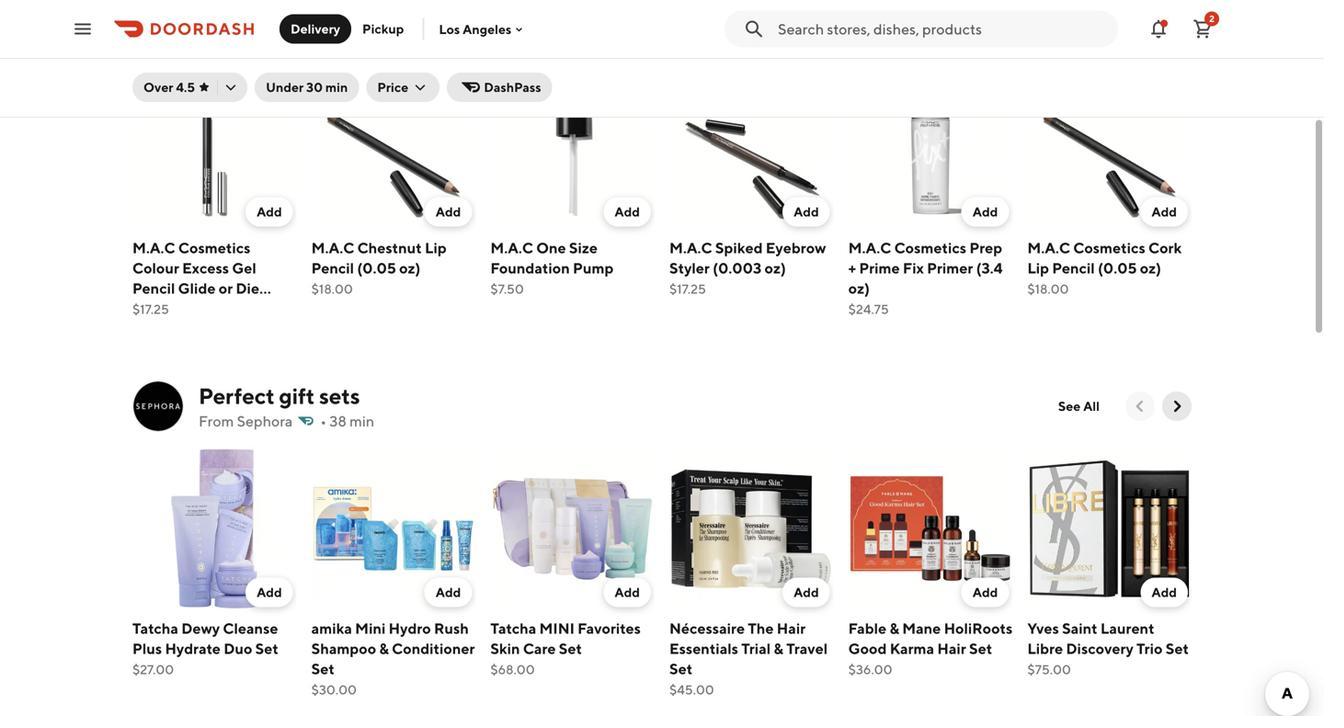 Task type: locate. For each thing, give the bounding box(es) containing it.
m.a.c cosmetics cork lip pencil (0.05 oz) $18.00
[[1028, 239, 1182, 297]]

min for sellers
[[402, 32, 427, 49]]

$27.00
[[132, 663, 174, 678]]

m.a.c inside m.a.c cosmetics colour excess gel pencil glide or die eyeliner (0.01 oz)
[[132, 239, 175, 257]]

0 horizontal spatial tatcha
[[132, 620, 178, 638]]

cosmetics for m.a.c cosmetics cork lip pencil (0.05 oz) $18.00
[[1074, 239, 1146, 257]]

mac
[[199, 2, 251, 29], [237, 32, 272, 49]]

1 vertical spatial lip
[[1028, 260, 1050, 277]]

1 items, open order cart image
[[1192, 18, 1215, 40]]

min right 30
[[326, 80, 348, 95]]

over 4.5 button
[[132, 73, 248, 102]]

from up over 4.5 button
[[199, 32, 234, 49]]

under 30 min button
[[255, 73, 359, 102]]

set inside yves saint laurent libre discovery trio set $75.00
[[1166, 641, 1190, 658]]

set down the holiroots
[[970, 641, 993, 658]]

hair up travel
[[777, 620, 806, 638]]

lip right the (3.4
[[1028, 260, 1050, 277]]

• for sets
[[320, 413, 327, 430]]

m.a.c up colour
[[132, 239, 175, 257]]

1 horizontal spatial &
[[774, 641, 784, 658]]

0 vertical spatial •
[[373, 32, 379, 49]]

tatcha inside tatcha mini favorites skin care set $68.00
[[491, 620, 537, 638]]

2 button
[[1185, 11, 1222, 47]]

1 horizontal spatial (0.05
[[1099, 260, 1138, 277]]

4 m.a.c from the left
[[670, 239, 713, 257]]

delivery
[[291, 21, 340, 36]]

add for m.a.c chestnut lip pencil (0.05 oz)
[[436, 204, 461, 220]]

from down perfect in the bottom of the page
[[199, 413, 234, 430]]

oz) down eyebrow
[[765, 260, 787, 277]]

0 horizontal spatial $18.00
[[312, 282, 353, 297]]

yves saint laurent libre discovery trio set image
[[1028, 447, 1192, 612]]

excess
[[182, 260, 229, 277]]

2 tatcha from the left
[[491, 620, 537, 638]]

see all
[[1059, 399, 1100, 414]]

min
[[402, 32, 427, 49], [326, 80, 348, 95], [350, 413, 375, 430]]

see all link
[[1048, 392, 1111, 421]]

cosmetics inside m.a.c cosmetics colour excess gel pencil glide or die eyeliner (0.01 oz)
[[178, 239, 251, 257]]

cosmetics up excess
[[178, 239, 251, 257]]

add for m.a.c one size foundation pump
[[615, 204, 640, 220]]

los angeles button
[[439, 21, 527, 37]]

over 4.5
[[144, 80, 195, 95]]

1 horizontal spatial pencil
[[312, 260, 354, 277]]

m.a.c up styler
[[670, 239, 713, 257]]

mac down best
[[237, 32, 272, 49]]

mac left best
[[199, 2, 251, 29]]

sellers
[[306, 2, 373, 29]]

add for m.a.c spiked eyebrow styler (0.003 oz)
[[794, 204, 820, 220]]

1 from from the top
[[199, 32, 234, 49]]

0 horizontal spatial &
[[379, 641, 389, 658]]

set inside amika mini hydro rush shampoo & conditioner set $30.00
[[312, 661, 335, 678]]

2 vertical spatial min
[[350, 413, 375, 430]]

0 vertical spatial $17.25
[[670, 282, 706, 297]]

set
[[255, 641, 279, 658], [559, 641, 582, 658], [970, 641, 993, 658], [1166, 641, 1190, 658], [312, 661, 335, 678], [670, 661, 693, 678]]

1 vertical spatial hair
[[938, 641, 967, 658]]

cosmetics up fix
[[895, 239, 967, 257]]

m.a.c spiked eyebrow styler (0.003 oz) image
[[670, 66, 834, 231]]

yves saint laurent libre discovery trio set $75.00
[[1028, 620, 1190, 678]]

from sephora
[[199, 413, 293, 430]]

1 vertical spatial •
[[320, 413, 327, 430]]

oz) inside the m.a.c spiked eyebrow styler (0.003 oz) $17.25
[[765, 260, 787, 277]]

oz) down chestnut
[[399, 260, 421, 277]]

one
[[537, 239, 566, 257]]

yves
[[1028, 620, 1060, 638]]

1 vertical spatial from
[[199, 413, 234, 430]]

oz) down cork
[[1141, 260, 1162, 277]]

pickup
[[363, 21, 404, 36]]

•
[[373, 32, 379, 49], [320, 413, 327, 430]]

notification bell image
[[1148, 18, 1170, 40]]

price
[[378, 80, 409, 95]]

1 horizontal spatial lip
[[1028, 260, 1050, 277]]

foundation
[[491, 260, 570, 277]]

30
[[306, 80, 323, 95]]

&
[[890, 620, 900, 638], [379, 641, 389, 658], [774, 641, 784, 658]]

2 m.a.c from the left
[[312, 239, 355, 257]]

pump
[[573, 260, 614, 277]]

cleanse
[[223, 620, 278, 638]]

m.a.c chestnut lip pencil (0.05 oz) $18.00
[[312, 239, 447, 297]]

1 horizontal spatial $17.25
[[670, 282, 706, 297]]

2 horizontal spatial &
[[890, 620, 900, 638]]

discovery
[[1067, 641, 1134, 658]]

0 vertical spatial min
[[402, 32, 427, 49]]

(0.05 inside the m.a.c cosmetics cork lip pencil (0.05 oz) $18.00
[[1099, 260, 1138, 277]]

the
[[748, 620, 774, 638]]

set inside fable & mane holiroots good karma hair set $36.00
[[970, 641, 993, 658]]

gel
[[232, 260, 257, 277]]

trio
[[1137, 641, 1163, 658]]

from
[[199, 32, 234, 49], [199, 413, 234, 430]]

hair down the holiroots
[[938, 641, 967, 658]]

libre
[[1028, 641, 1064, 658]]

2 horizontal spatial pencil
[[1053, 260, 1096, 277]]

1 m.a.c from the left
[[132, 239, 175, 257]]

1 horizontal spatial min
[[350, 413, 375, 430]]

lip right chestnut
[[425, 239, 447, 257]]

$18.00 inside m.a.c chestnut lip pencil (0.05 oz) $18.00
[[312, 282, 353, 297]]

add for tatcha mini favorites skin care set
[[615, 585, 640, 601]]

m.a.c up foundation
[[491, 239, 534, 257]]

1 horizontal spatial •
[[373, 32, 379, 49]]

tatcha up skin
[[491, 620, 537, 638]]

min right 26
[[402, 32, 427, 49]]

& up karma
[[890, 620, 900, 638]]

lip
[[425, 239, 447, 257], [1028, 260, 1050, 277]]

$24.75
[[849, 302, 890, 317]]

next button of carousel image right previous button of carousel image
[[1169, 397, 1187, 416]]

m.a.c chestnut lip pencil (0.05 oz) image
[[312, 66, 476, 231]]

$45.00
[[670, 683, 715, 698]]

styler
[[670, 260, 710, 277]]

m.a.c up prime on the right
[[849, 239, 892, 257]]

cosmetics left cork
[[1074, 239, 1146, 257]]

tatcha for skin
[[491, 620, 537, 638]]

pencil right gel
[[312, 260, 354, 277]]

• left the 38
[[320, 413, 327, 430]]

oz) down +
[[849, 280, 870, 297]]

lip inside the m.a.c cosmetics cork lip pencil (0.05 oz) $18.00
[[1028, 260, 1050, 277]]

set down mini
[[559, 641, 582, 658]]

& down "mini"
[[379, 641, 389, 658]]

& inside 'nécessaire the hair essentials trial & travel set $45.00'
[[774, 641, 784, 658]]

1 tatcha from the left
[[132, 620, 178, 638]]

tatcha for plus
[[132, 620, 178, 638]]

Store search: begin typing to search for stores available on DoorDash text field
[[778, 19, 1108, 39]]

los angeles
[[439, 21, 512, 37]]

set right trio
[[1166, 641, 1190, 658]]

oz) inside the m.a.c cosmetics cork lip pencil (0.05 oz) $18.00
[[1141, 260, 1162, 277]]

oz) inside m.a.c cosmetics colour excess gel pencil glide or die eyeliner (0.01 oz)
[[231, 300, 252, 318]]

6 m.a.c from the left
[[1028, 239, 1071, 257]]

cosmetics
[[275, 32, 345, 49], [178, 239, 251, 257], [895, 239, 967, 257], [1074, 239, 1146, 257]]

set inside tatcha dewy cleanse plus hydrate duo set $27.00
[[255, 641, 279, 658]]

min right the 38
[[350, 413, 375, 430]]

1 horizontal spatial tatcha
[[491, 620, 537, 638]]

fable & mane holiroots good karma hair set $36.00
[[849, 620, 1013, 678]]

pencil inside the m.a.c cosmetics cork lip pencil (0.05 oz) $18.00
[[1053, 260, 1096, 277]]

add for nécessaire the hair essentials trial & travel set
[[794, 585, 820, 601]]

amika mini hydro rush shampoo & conditioner set $30.00
[[312, 620, 475, 698]]

add button
[[246, 198, 293, 227], [246, 198, 293, 227], [425, 198, 472, 227], [425, 198, 472, 227], [604, 198, 651, 227], [604, 198, 651, 227], [783, 198, 831, 227], [783, 198, 831, 227], [962, 198, 1010, 227], [962, 198, 1010, 227], [1141, 198, 1189, 227], [1141, 198, 1189, 227], [246, 578, 293, 608], [246, 578, 293, 608], [425, 578, 472, 608], [425, 578, 472, 608], [604, 578, 651, 608], [604, 578, 651, 608], [783, 578, 831, 608], [783, 578, 831, 608], [962, 578, 1010, 608], [962, 578, 1010, 608], [1141, 578, 1189, 608], [1141, 578, 1189, 608]]

0 horizontal spatial pencil
[[132, 280, 175, 297]]

m.a.c inside m.a.c one size foundation pump $7.50
[[491, 239, 534, 257]]

duo
[[224, 641, 252, 658]]

add for m.a.c cosmetics cork lip pencil (0.05 oz)
[[1152, 204, 1178, 220]]

dewy
[[181, 620, 220, 638]]

prime
[[860, 260, 900, 277]]

prep
[[970, 239, 1003, 257]]

1 horizontal spatial $18.00
[[1028, 282, 1070, 297]]

$68.00
[[491, 663, 535, 678]]

0 horizontal spatial lip
[[425, 239, 447, 257]]

m.a.c inside m.a.c chestnut lip pencil (0.05 oz) $18.00
[[312, 239, 355, 257]]

$17.25 down styler
[[670, 282, 706, 297]]

add for fable & mane holiroots good karma hair set
[[973, 585, 999, 601]]

tatcha mini favorites skin care set $68.00
[[491, 620, 641, 678]]

0 horizontal spatial min
[[326, 80, 348, 95]]

0 horizontal spatial hair
[[777, 620, 806, 638]]

2 horizontal spatial min
[[402, 32, 427, 49]]

m.a.c inside the m.a.c spiked eyebrow styler (0.003 oz) $17.25
[[670, 239, 713, 257]]

0 vertical spatial lip
[[425, 239, 447, 257]]

next button of carousel image left 1 items, open order cart 'icon' on the right of the page
[[1169, 17, 1187, 35]]

or
[[219, 280, 233, 297]]

1 horizontal spatial hair
[[938, 641, 967, 658]]

1 vertical spatial next button of carousel image
[[1169, 397, 1187, 416]]

2 from from the top
[[199, 413, 234, 430]]

add for m.a.c cosmetics prep + prime fix primer (3.4 oz)
[[973, 204, 999, 220]]

m.a.c one size foundation pump $7.50
[[491, 239, 614, 297]]

cosmetics inside the m.a.c cosmetics cork lip pencil (0.05 oz) $18.00
[[1074, 239, 1146, 257]]

die
[[236, 280, 260, 297]]

0 horizontal spatial •
[[320, 413, 327, 430]]

5 m.a.c from the left
[[849, 239, 892, 257]]

1 vertical spatial mac
[[237, 32, 272, 49]]

$17.25 down colour
[[132, 302, 169, 317]]

1 (0.05 from the left
[[357, 260, 396, 277]]

add
[[257, 204, 282, 220], [436, 204, 461, 220], [615, 204, 640, 220], [794, 204, 820, 220], [973, 204, 999, 220], [1152, 204, 1178, 220], [257, 585, 282, 601], [436, 585, 461, 601], [615, 585, 640, 601], [794, 585, 820, 601], [973, 585, 999, 601], [1152, 585, 1178, 601]]

under 30 min
[[266, 80, 348, 95]]

pencil right the (3.4
[[1053, 260, 1096, 277]]

oz) down die
[[231, 300, 252, 318]]

0 vertical spatial from
[[199, 32, 234, 49]]

mini
[[355, 620, 386, 638]]

tatcha up plus
[[132, 620, 178, 638]]

& inside amika mini hydro rush shampoo & conditioner set $30.00
[[379, 641, 389, 658]]

2 (0.05 from the left
[[1099, 260, 1138, 277]]

set up $30.00
[[312, 661, 335, 678]]

m.a.c inside the m.a.c cosmetics cork lip pencil (0.05 oz) $18.00
[[1028, 239, 1071, 257]]

1 vertical spatial $17.25
[[132, 302, 169, 317]]

1 vertical spatial min
[[326, 80, 348, 95]]

set inside 'nécessaire the hair essentials trial & travel set $45.00'
[[670, 661, 693, 678]]

m.a.c left chestnut
[[312, 239, 355, 257]]

amika mini hydro rush shampoo & conditioner set image
[[312, 447, 476, 612]]

min inside under 30 min 'button'
[[326, 80, 348, 95]]

set up $45.00
[[670, 661, 693, 678]]

3 m.a.c from the left
[[491, 239, 534, 257]]

0 horizontal spatial $17.25
[[132, 302, 169, 317]]

(0.05
[[357, 260, 396, 277], [1099, 260, 1138, 277]]

m.a.c cosmetics prep + prime fix primer (3.4 oz) $24.75
[[849, 239, 1003, 317]]

m.a.c one size foundation pump image
[[491, 66, 655, 231]]

• left 26
[[373, 32, 379, 49]]

$18.00
[[312, 282, 353, 297], [1028, 282, 1070, 297]]

gift
[[279, 383, 315, 409]]

0 vertical spatial mac
[[199, 2, 251, 29]]

0 vertical spatial hair
[[777, 620, 806, 638]]

2 $18.00 from the left
[[1028, 282, 1070, 297]]

pencil
[[312, 260, 354, 277], [1053, 260, 1096, 277], [132, 280, 175, 297]]

set down cleanse
[[255, 641, 279, 658]]

size
[[569, 239, 598, 257]]

cosmetics for m.a.c cosmetics prep + prime fix primer (3.4 oz) $24.75
[[895, 239, 967, 257]]

• for sellers
[[373, 32, 379, 49]]

m.a.c right prep
[[1028, 239, 1071, 257]]

cosmetics inside m.a.c cosmetics prep + prime fix primer (3.4 oz) $24.75
[[895, 239, 967, 257]]

1 $18.00 from the left
[[312, 282, 353, 297]]

& inside fable & mane holiroots good karma hair set $36.00
[[890, 620, 900, 638]]

next button of carousel image
[[1169, 17, 1187, 35], [1169, 397, 1187, 416]]

shampoo
[[312, 641, 376, 658]]

from mac cosmetics
[[199, 32, 345, 49]]

cosmetics down mac best sellers at the left top of page
[[275, 32, 345, 49]]

0 vertical spatial next button of carousel image
[[1169, 17, 1187, 35]]

m.a.c inside m.a.c cosmetics prep + prime fix primer (3.4 oz) $24.75
[[849, 239, 892, 257]]

colour
[[132, 260, 179, 277]]

add for m.a.c cosmetics colour excess gel pencil glide or die eyeliner (0.01 oz)
[[257, 204, 282, 220]]

tatcha inside tatcha dewy cleanse plus hydrate duo set $27.00
[[132, 620, 178, 638]]

& right trial
[[774, 641, 784, 658]]

0 horizontal spatial (0.05
[[357, 260, 396, 277]]

pencil down colour
[[132, 280, 175, 297]]



Task type: vqa. For each thing, say whether or not it's contained in the screenshot.


Task type: describe. For each thing, give the bounding box(es) containing it.
all
[[1084, 399, 1100, 414]]

fable
[[849, 620, 887, 638]]

open menu image
[[72, 18, 94, 40]]

fix
[[903, 260, 925, 277]]

saint
[[1063, 620, 1098, 638]]

hair inside 'nécessaire the hair essentials trial & travel set $45.00'
[[777, 620, 806, 638]]

1 next button of carousel image from the top
[[1169, 17, 1187, 35]]

cork
[[1149, 239, 1182, 257]]

$7.50
[[491, 282, 524, 297]]

• 26 min
[[373, 32, 427, 49]]

(3.4
[[977, 260, 1003, 277]]

perfect gift sets
[[199, 383, 360, 409]]

care
[[523, 641, 556, 658]]

nécessaire the hair essentials trial & travel set image
[[670, 447, 834, 612]]

hair inside fable & mane holiroots good karma hair set $36.00
[[938, 641, 967, 658]]

+
[[849, 260, 857, 277]]

travel
[[787, 641, 828, 658]]

(0.05 inside m.a.c chestnut lip pencil (0.05 oz) $18.00
[[357, 260, 396, 277]]

m.a.c cosmetics prep + prime fix primer (3.4 oz) image
[[849, 66, 1013, 231]]

amika
[[312, 620, 352, 638]]

glide
[[178, 280, 216, 297]]

m.a.c cosmetics colour excess gel pencil glide or die eyeliner (0.01 oz) image
[[132, 66, 297, 231]]

tatcha dewy cleanse plus hydrate duo set $27.00
[[132, 620, 279, 678]]

2
[[1210, 13, 1215, 24]]

karma
[[890, 641, 935, 658]]

favorites
[[578, 620, 641, 638]]

min for sets
[[350, 413, 375, 430]]

nécessaire the hair essentials trial & travel set $45.00
[[670, 620, 828, 698]]

delivery button
[[280, 14, 352, 44]]

tatcha mini favorites skin care set image
[[491, 447, 655, 612]]

price button
[[367, 73, 440, 102]]

add for yves saint laurent libre discovery trio set
[[1152, 585, 1178, 601]]

$36.00
[[849, 663, 893, 678]]

mac best sellers
[[199, 2, 373, 29]]

eyebrow
[[766, 239, 827, 257]]

hydro
[[389, 620, 431, 638]]

see
[[1059, 399, 1081, 414]]

& for amika mini hydro rush shampoo & conditioner set
[[379, 641, 389, 658]]

tatcha dewy cleanse plus hydrate duo set image
[[132, 447, 297, 612]]

m.a.c for pencil
[[312, 239, 355, 257]]

$18.00 inside the m.a.c cosmetics cork lip pencil (0.05 oz) $18.00
[[1028, 282, 1070, 297]]

mini
[[540, 620, 575, 638]]

skin
[[491, 641, 520, 658]]

$30.00
[[312, 683, 357, 698]]

sephora
[[237, 413, 293, 430]]

add for amika mini hydro rush shampoo & conditioner set
[[436, 585, 461, 601]]

pencil inside m.a.c chestnut lip pencil (0.05 oz) $18.00
[[312, 260, 354, 277]]

eyeliner
[[132, 300, 189, 318]]

m.a.c cosmetics colour excess gel pencil glide or die eyeliner (0.01 oz)
[[132, 239, 260, 318]]

m.a.c for +
[[849, 239, 892, 257]]

under
[[266, 80, 304, 95]]

add for tatcha dewy cleanse plus hydrate duo set
[[257, 585, 282, 601]]

good
[[849, 641, 887, 658]]

oz) inside m.a.c chestnut lip pencil (0.05 oz) $18.00
[[399, 260, 421, 277]]

angeles
[[463, 21, 512, 37]]

perfect
[[199, 383, 275, 409]]

essentials
[[670, 641, 739, 658]]

conditioner
[[392, 641, 475, 658]]

pickup button
[[352, 14, 415, 44]]

m.a.c spiked eyebrow styler (0.003 oz) $17.25
[[670, 239, 827, 297]]

dashpass
[[484, 80, 542, 95]]

2 next button of carousel image from the top
[[1169, 397, 1187, 416]]

sets
[[319, 383, 360, 409]]

nécessaire
[[670, 620, 745, 638]]

los
[[439, 21, 460, 37]]

(0.01
[[192, 300, 228, 318]]

fable & mane holiroots good karma hair set image
[[849, 447, 1013, 612]]

dashpass button
[[447, 73, 553, 102]]

cosmetics for m.a.c cosmetics colour excess gel pencil glide or die eyeliner (0.01 oz)
[[178, 239, 251, 257]]

from for mac best sellers
[[199, 32, 234, 49]]

$17.25 inside the m.a.c spiked eyebrow styler (0.003 oz) $17.25
[[670, 282, 706, 297]]

26
[[382, 32, 399, 49]]

4.5
[[176, 80, 195, 95]]

mane
[[903, 620, 942, 638]]

hydrate
[[165, 641, 221, 658]]

from for perfect gift sets
[[199, 413, 234, 430]]

lip inside m.a.c chestnut lip pencil (0.05 oz) $18.00
[[425, 239, 447, 257]]

pencil inside m.a.c cosmetics colour excess gel pencil glide or die eyeliner (0.01 oz)
[[132, 280, 175, 297]]

chestnut
[[358, 239, 422, 257]]

m.a.c for lip
[[1028, 239, 1071, 257]]

• 38 min
[[320, 413, 375, 430]]

& for nécessaire the hair essentials trial & travel set
[[774, 641, 784, 658]]

primer
[[928, 260, 974, 277]]

m.a.c for foundation
[[491, 239, 534, 257]]

$75.00
[[1028, 663, 1072, 678]]

m.a.c for excess
[[132, 239, 175, 257]]

set inside tatcha mini favorites skin care set $68.00
[[559, 641, 582, 658]]

trial
[[742, 641, 771, 658]]

over
[[144, 80, 173, 95]]

oz) inside m.a.c cosmetics prep + prime fix primer (3.4 oz) $24.75
[[849, 280, 870, 297]]

m.a.c for styler
[[670, 239, 713, 257]]

holiroots
[[945, 620, 1013, 638]]

spiked
[[716, 239, 763, 257]]

best
[[255, 2, 301, 29]]

rush
[[434, 620, 469, 638]]

(0.003
[[713, 260, 762, 277]]

previous button of carousel image
[[1132, 397, 1150, 416]]

m.a.c cosmetics cork lip pencil (0.05 oz) image
[[1028, 66, 1192, 231]]

38
[[330, 413, 347, 430]]



